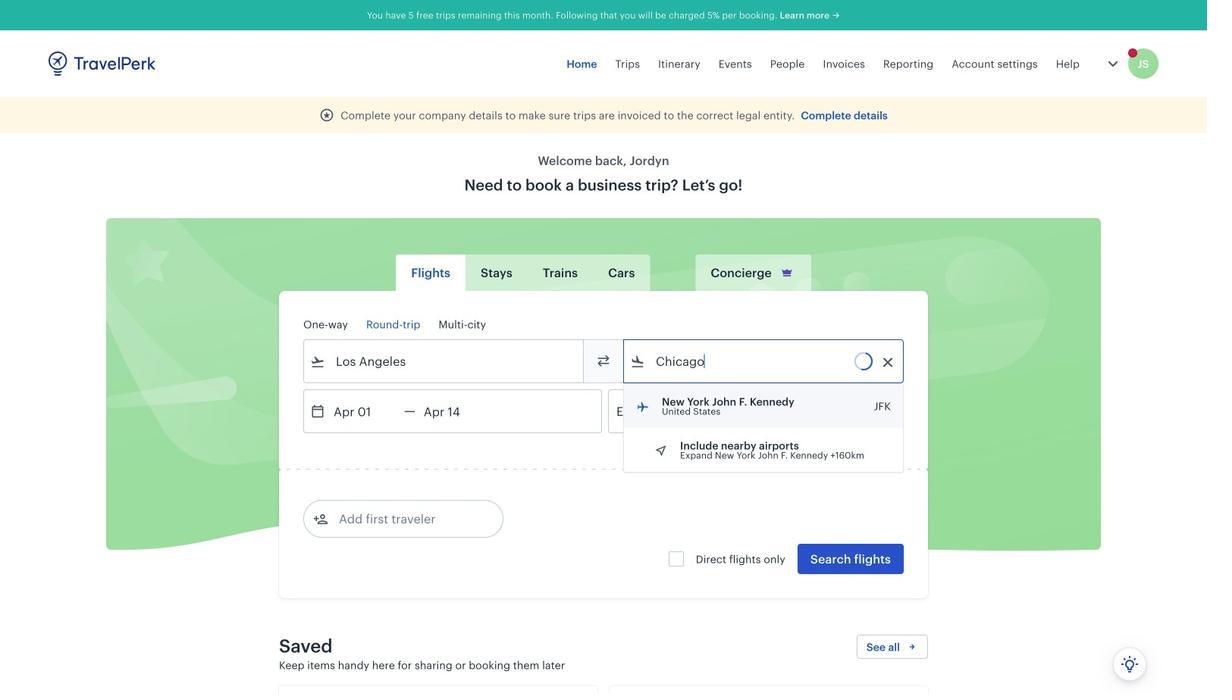 Task type: locate. For each thing, give the bounding box(es) containing it.
Add first traveler search field
[[328, 507, 486, 532]]

From search field
[[325, 350, 564, 374]]



Task type: describe. For each thing, give the bounding box(es) containing it.
Depart text field
[[325, 391, 404, 433]]

To search field
[[645, 350, 884, 374]]

Return text field
[[415, 391, 494, 433]]



